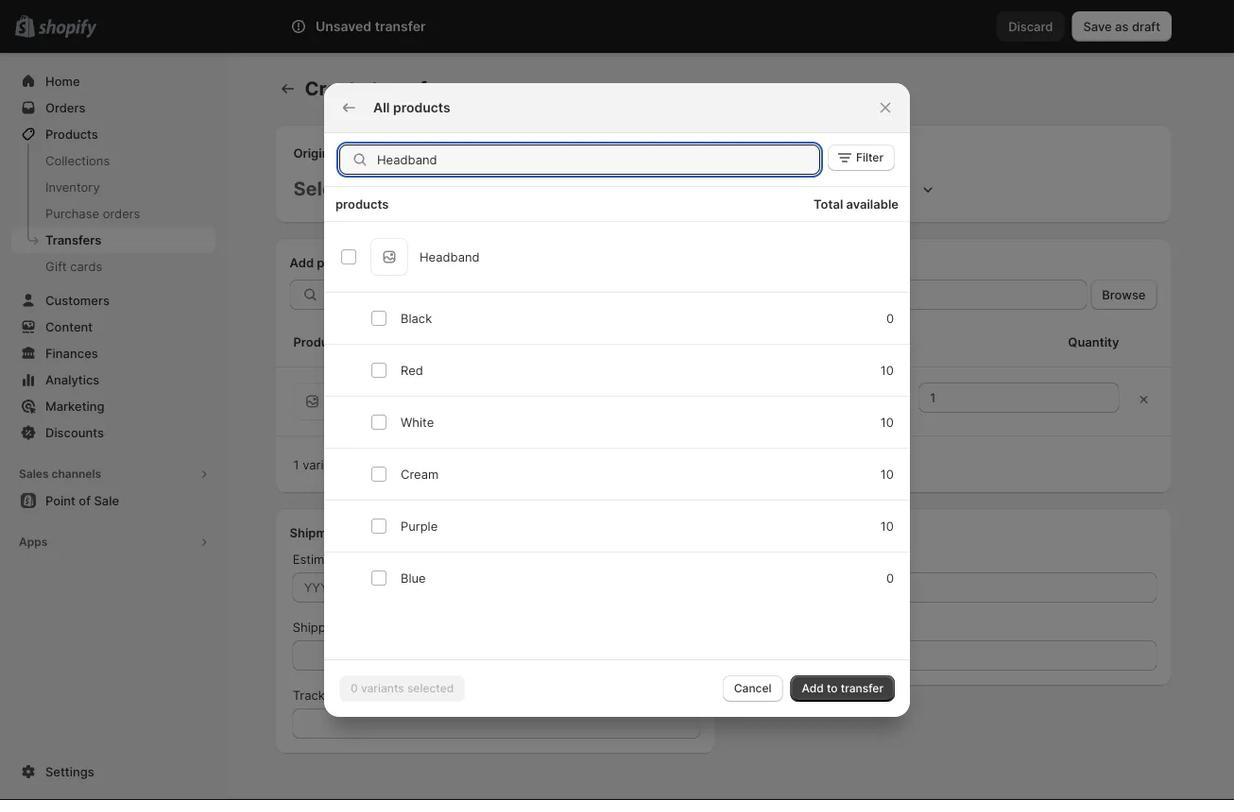 Task type: locate. For each thing, give the bounding box(es) containing it.
add
[[290, 255, 314, 270], [802, 682, 824, 696]]

red
[[401, 363, 423, 378]]

products down the add products
[[293, 335, 347, 349]]

10
[[881, 363, 894, 378], [881, 415, 894, 430], [881, 467, 894, 482], [881, 519, 894, 534]]

2 0 from the top
[[886, 571, 894, 586]]

estimated
[[293, 552, 351, 567]]

save as draft
[[1084, 19, 1161, 34]]

shipment
[[290, 526, 347, 540]]

add inside button
[[802, 682, 824, 696]]

0 vertical spatial products
[[393, 100, 451, 116]]

products for add products
[[317, 255, 370, 270]]

apps
[[19, 535, 48, 549]]

reference
[[746, 552, 805, 567]]

products
[[45, 127, 98, 141], [293, 335, 347, 349]]

settings link
[[11, 759, 216, 785]]

0 horizontal spatial products
[[45, 127, 98, 141]]

all products
[[373, 100, 451, 116]]

add for add products
[[290, 255, 314, 270]]

collections link
[[11, 147, 216, 174]]

number for tracking number
[[346, 688, 390, 703]]

all products dialog
[[0, 83, 1234, 717]]

create
[[305, 77, 367, 100]]

t-shirt link
[[354, 385, 394, 399]]

transfers
[[45, 233, 101, 247]]

cancel
[[734, 682, 772, 696]]

transfer
[[375, 18, 426, 35], [371, 77, 446, 100], [364, 457, 409, 472], [841, 682, 884, 696]]

0 vertical spatial 0
[[886, 311, 894, 326]]

purple
[[401, 519, 438, 534]]

draft
[[1132, 19, 1161, 34]]

filter button
[[828, 145, 895, 171]]

discounts
[[45, 425, 104, 440]]

0 vertical spatial number
[[809, 552, 853, 567]]

gift cards link
[[11, 253, 216, 280]]

unsaved transfer
[[316, 18, 426, 35]]

save
[[1084, 19, 1112, 34]]

0 vertical spatial products
[[45, 127, 98, 141]]

purchase
[[45, 206, 99, 221]]

inventory
[[45, 180, 100, 194]]

0
[[886, 311, 894, 326], [886, 571, 894, 586]]

1 vertical spatial add
[[802, 682, 824, 696]]

number for reference number
[[809, 552, 853, 567]]

add to transfer button
[[791, 676, 895, 702]]

2 vertical spatial products
[[317, 255, 370, 270]]

0 horizontal spatial add
[[290, 255, 314, 270]]

transfer down the 'search'
[[371, 77, 446, 100]]

search button
[[336, 11, 884, 42]]

1 10 from the top
[[881, 363, 894, 378]]

on
[[346, 457, 360, 472]]

variant
[[303, 457, 342, 472]]

to
[[827, 682, 838, 696]]

white
[[401, 415, 434, 430]]

sales channels
[[19, 467, 101, 481]]

0 vertical spatial add
[[290, 255, 314, 270]]

3 10 from the top
[[881, 467, 894, 482]]

1 vertical spatial 0
[[886, 571, 894, 586]]

1 vertical spatial products
[[293, 335, 347, 349]]

products
[[393, 100, 451, 116], [336, 197, 389, 211], [317, 255, 370, 270]]

sales
[[19, 467, 49, 481]]

origin
[[293, 146, 329, 160]]

settings
[[45, 765, 94, 779]]

1 0 from the top
[[886, 311, 894, 326]]

number right tracking
[[346, 688, 390, 703]]

shipping
[[293, 620, 343, 635]]

1 vertical spatial number
[[346, 688, 390, 703]]

home link
[[11, 68, 216, 95]]

products up collections in the left top of the page
[[45, 127, 98, 141]]

all
[[373, 100, 390, 116]]

number right reference
[[809, 552, 853, 567]]

headband
[[420, 250, 480, 264]]

4 10 from the top
[[881, 519, 894, 534]]

sku
[[570, 335, 595, 349]]

1 horizontal spatial add
[[802, 682, 824, 696]]

1 horizontal spatial products
[[293, 335, 347, 349]]

cancel button
[[723, 676, 783, 702]]

shirt
[[367, 385, 394, 399]]

2 10 from the top
[[881, 415, 894, 430]]

purchase orders
[[45, 206, 140, 221]]

total available
[[814, 197, 899, 211]]

transfers link
[[11, 227, 216, 253]]

add for add to transfer
[[802, 682, 824, 696]]

add to transfer
[[802, 682, 884, 696]]

gift cards
[[45, 259, 102, 274]]

number
[[809, 552, 853, 567], [346, 688, 390, 703]]

1 horizontal spatial number
[[809, 552, 853, 567]]

tracking number
[[293, 688, 390, 703]]

0 horizontal spatial number
[[346, 688, 390, 703]]

home
[[45, 74, 80, 88]]

t-
[[354, 385, 367, 399]]

cream
[[401, 467, 439, 482]]

t-shirt green
[[354, 385, 394, 418]]

browse
[[1102, 287, 1146, 302]]

transfer right unsaved
[[375, 18, 426, 35]]

channels
[[51, 467, 101, 481]]

orders
[[103, 206, 140, 221]]

discounts link
[[11, 420, 216, 446]]

cards
[[70, 259, 102, 274]]

transfer right to
[[841, 682, 884, 696]]

available
[[846, 197, 899, 211]]



Task type: describe. For each thing, give the bounding box(es) containing it.
10 for red
[[881, 363, 894, 378]]

10 for purple
[[881, 519, 894, 534]]

1 variant on transfer
[[293, 457, 409, 472]]

carrier
[[347, 620, 384, 635]]

1 vertical spatial products
[[336, 197, 389, 211]]

quantity
[[1068, 335, 1120, 349]]

0 for blue
[[886, 571, 894, 586]]

tracking
[[293, 688, 343, 703]]

save as draft button
[[1072, 11, 1172, 42]]

arrival
[[354, 552, 390, 567]]

search
[[367, 19, 407, 34]]

0 for black
[[886, 311, 894, 326]]

destination
[[743, 146, 812, 160]]

estimated arrival
[[293, 552, 390, 567]]

sales channels button
[[11, 461, 216, 488]]

apps button
[[11, 529, 216, 556]]

products link
[[11, 121, 216, 147]]

10 for cream
[[881, 467, 894, 482]]

collections
[[45, 153, 110, 168]]

purchase orders link
[[11, 200, 216, 227]]

shopify image
[[38, 19, 97, 38]]

shipping carrier
[[293, 620, 384, 635]]

transfer inside the add to transfer button
[[841, 682, 884, 696]]

unsaved
[[316, 18, 372, 35]]

discard
[[1009, 19, 1053, 34]]

filter
[[856, 151, 884, 164]]

add products
[[290, 255, 370, 270]]

browse button
[[1091, 280, 1157, 310]]

black
[[401, 311, 432, 326]]

discard link
[[997, 11, 1065, 42]]

reference number
[[746, 552, 853, 567]]

shipment details
[[290, 526, 390, 540]]

products for all products
[[393, 100, 451, 116]]

inventory link
[[11, 174, 216, 200]]

gift
[[45, 259, 67, 274]]

1
[[293, 457, 299, 472]]

as
[[1115, 19, 1129, 34]]

details
[[350, 526, 390, 540]]

Search products text field
[[377, 145, 820, 175]]

10 for white
[[881, 415, 894, 430]]

create transfer
[[305, 77, 446, 100]]

green
[[354, 404, 389, 418]]

blue
[[401, 571, 426, 586]]

total
[[814, 197, 843, 211]]

transfer right on
[[364, 457, 409, 472]]



Task type: vqa. For each thing, say whether or not it's contained in the screenshot.
Inventory LINK
yes



